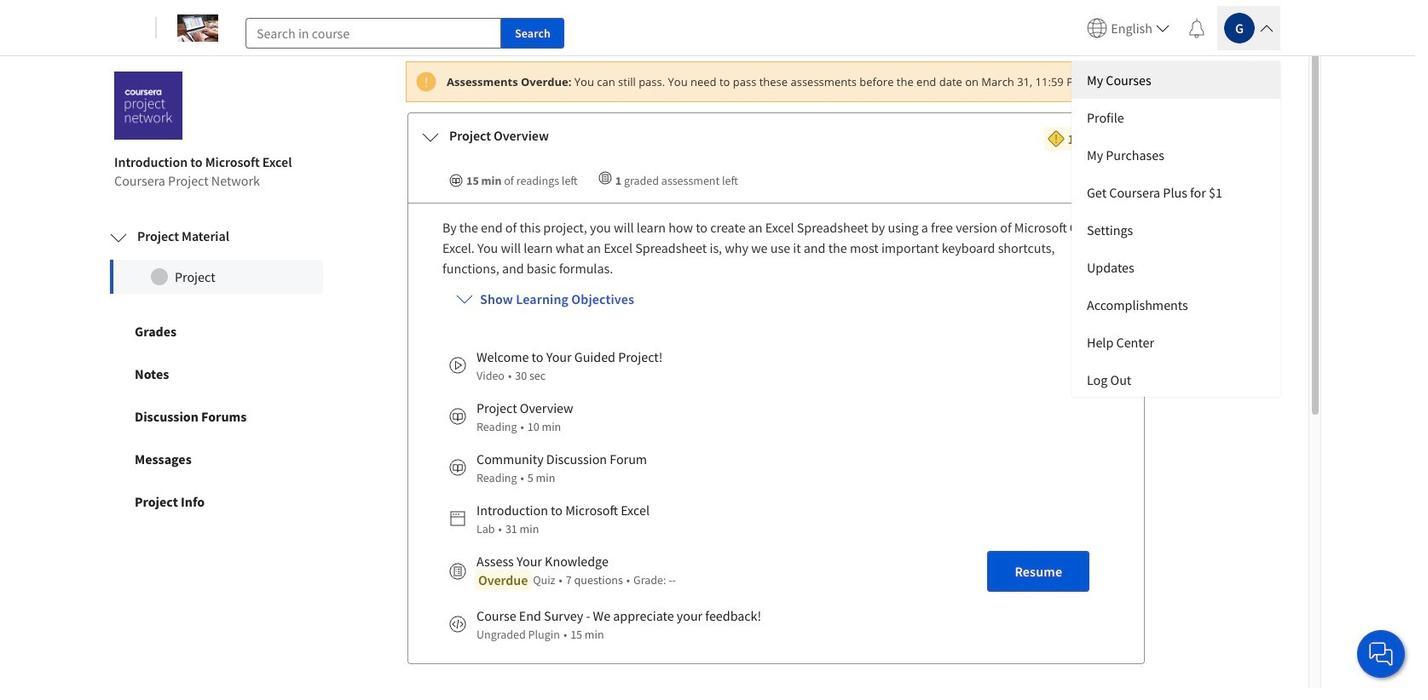 Task type: locate. For each thing, give the bounding box(es) containing it.
menu
[[1072, 61, 1280, 397]]

name home page | coursera image
[[177, 14, 218, 41]]

coursera project network image
[[114, 72, 182, 140]]

Search in course text field
[[246, 17, 501, 48]]



Task type: vqa. For each thing, say whether or not it's contained in the screenshot.
TESTIMONIALS link
no



Task type: describe. For each thing, give the bounding box(es) containing it.
help center image
[[1371, 644, 1391, 665]]



